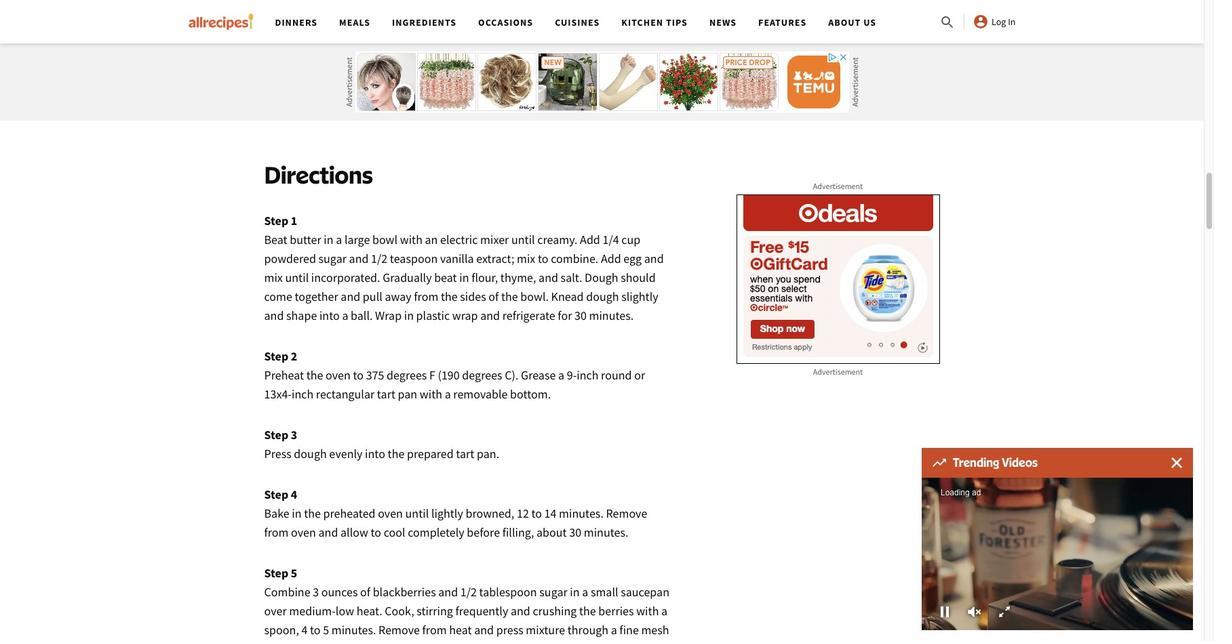 Task type: vqa. For each thing, say whether or not it's contained in the screenshot.
Into
yes



Task type: describe. For each thing, give the bounding box(es) containing it.
0 vertical spatial sugar
[[342, 67, 370, 82]]

dinners link
[[275, 16, 318, 28]]

with inside combine 3 ounces of blackberries and 1/2 tablespoon sugar in a small saucepan over medium-low heat. cook, stirring frequently and crushing the berries with a spoon, 4 to 5 minutes. remove from heat and press mixture through a fine me
[[637, 604, 659, 620]]

f
[[429, 368, 435, 383]]

crushing
[[533, 604, 577, 620]]

1 vertical spatial oven
[[378, 506, 403, 522]]

and down frequently
[[474, 623, 494, 639]]

3
[[313, 585, 319, 601]]

low
[[336, 604, 354, 620]]

round
[[601, 368, 632, 383]]

refrigerate
[[503, 308, 555, 324]]

in inside combine 3 ounces of blackberries and 1/2 tablespoon sugar in a small saucepan over medium-low heat. cook, stirring frequently and crushing the berries with a spoon, 4 to 5 minutes. remove from heat and press mixture through a fine me
[[570, 585, 580, 601]]

us
[[864, 16, 877, 28]]

stirring
[[417, 604, 453, 620]]

to inside beat butter in a large bowl with an electric mixer until creamy. add 1/4 cup powdered sugar and 1/2 teaspoon vanilla extract; mix to combine. add egg and mix until incorporated. gradually beat in flour, thyme, and salt. dough should come together and pull away from the sides of the bowl. knead dough slightly and shape into a ball. wrap in plastic wrap and refrigerate for 30 minutes.
[[538, 251, 549, 267]]

fine
[[620, 623, 639, 639]]

to inside preheat the oven to 375 degrees f (190 degrees c). grease a 9-inch round or 13x4-inch rectangular tart pan with a removable bottom.
[[353, 368, 364, 383]]

medium-
[[289, 604, 336, 620]]

minutes. right the 14
[[559, 506, 604, 522]]

away
[[385, 289, 412, 305]]

beat butter in a large bowl with an electric mixer until creamy. add 1/4 cup powdered sugar and 1/2 teaspoon vanilla extract; mix to combine. add egg and mix until incorporated. gradually beat in flour, thyme, and salt. dough should come together and pull away from the sides of the bowl. knead dough slightly and shape into a ball. wrap in plastic wrap and refrigerate for 30 minutes.
[[264, 232, 664, 324]]

home image
[[188, 14, 253, 30]]

remove inside combine 3 ounces of blackberries and 1/2 tablespoon sugar in a small saucepan over medium-low heat. cook, stirring frequently and crushing the berries with a spoon, 4 to 5 minutes. remove from heat and press mixture through a fine me
[[379, 623, 420, 639]]

and up stirring
[[438, 585, 458, 601]]

5
[[323, 623, 329, 639]]

lightly
[[431, 506, 463, 522]]

should
[[621, 270, 656, 286]]

0 vertical spatial vanilla
[[332, 7, 366, 23]]

with inside beat butter in a large bowl with an electric mixer until creamy. add 1/4 cup powdered sugar and 1/2 teaspoon vanilla extract; mix to combine. add egg and mix until incorporated. gradually beat in flour, thyme, and salt. dough should come together and pull away from the sides of the bowl. knead dough slightly and shape into a ball. wrap in plastic wrap and refrigerate for 30 minutes.
[[400, 232, 423, 248]]

before
[[467, 525, 500, 541]]

log in
[[992, 16, 1016, 28]]

a down saucepan
[[662, 604, 668, 620]]

until inside bake in the preheated oven until lightly browned, 12 to 14 minutes. remove from oven and allow to cool completely before filling, about 30 minutes.
[[405, 506, 429, 522]]

grease
[[521, 368, 556, 383]]

vanilla inside beat butter in a large bowl with an electric mixer until creamy. add 1/4 cup powdered sugar and 1/2 teaspoon vanilla extract; mix to combine. add egg and mix until incorporated. gradually beat in flour, thyme, and salt. dough should come together and pull away from the sides of the bowl. knead dough slightly and shape into a ball. wrap in plastic wrap and refrigerate for 30 minutes.
[[440, 251, 474, 267]]

slightly
[[622, 289, 659, 305]]

press
[[264, 447, 292, 462]]

features
[[759, 16, 807, 28]]

1 vertical spatial into
[[365, 447, 385, 462]]

cuisines link
[[555, 16, 600, 28]]

4
[[302, 623, 308, 639]]

tablespoon
[[479, 585, 537, 601]]

spoon,
[[264, 623, 299, 639]]

1 vertical spatial mix
[[264, 270, 283, 286]]

from inside beat butter in a large bowl with an electric mixer until creamy. add 1/4 cup powdered sugar and 1/2 teaspoon vanilla extract; mix to combine. add egg and mix until incorporated. gradually beat in flour, thyme, and salt. dough should come together and pull away from the sides of the bowl. knead dough slightly and shape into a ball. wrap in plastic wrap and refrigerate for 30 minutes.
[[414, 289, 439, 305]]

in right beat
[[460, 270, 469, 286]]

with inside preheat the oven to 375 degrees f (190 degrees c). grease a 9-inch round or 13x4-inch rectangular tart pan with a removable bottom.
[[420, 387, 442, 402]]

butter
[[290, 232, 321, 248]]

bottom.
[[510, 387, 551, 402]]

log
[[992, 16, 1006, 28]]

search image
[[940, 14, 956, 30]]

1 teaspoon vanilla extract
[[273, 7, 403, 23]]

2 horizontal spatial until
[[512, 232, 535, 248]]

1 vertical spatial dough
[[294, 447, 327, 462]]

the inside bake in the preheated oven until lightly browned, 12 to 14 minutes. remove from oven and allow to cool completely before filling, about 30 minutes.
[[304, 506, 321, 522]]

from inside combine 3 ounces of blackberries and 1/2 tablespoon sugar in a small saucepan over medium-low heat. cook, stirring frequently and crushing the berries with a spoon, 4 to 5 minutes. remove from heat and press mixture through a fine me
[[422, 623, 447, 639]]

beat
[[434, 270, 457, 286]]

combine 3 ounces of blackberries and 1/2 tablespoon sugar in a small saucepan over medium-low heat. cook, stirring frequently and crushing the berries with a spoon, 4 to 5 minutes. remove from heat and press mixture through a fine me
[[264, 585, 670, 642]]

preheat
[[264, 368, 304, 383]]

¾
[[273, 37, 283, 52]]

preheated
[[323, 506, 376, 522]]

flour,
[[472, 270, 498, 286]]

log in link
[[973, 14, 1016, 30]]

blackberries
[[373, 585, 436, 601]]

bake
[[264, 506, 289, 522]]

meals
[[339, 16, 371, 28]]

sugar inside beat butter in a large bowl with an electric mixer until creamy. add 1/4 cup powdered sugar and 1/2 teaspoon vanilla extract; mix to combine. add egg and mix until incorporated. gradually beat in flour, thyme, and salt. dough should come together and pull away from the sides of the bowl. knead dough slightly and shape into a ball. wrap in plastic wrap and refrigerate for 30 minutes.
[[319, 251, 347, 267]]

heat
[[449, 623, 472, 639]]

occasions link
[[478, 16, 533, 28]]

shape
[[286, 308, 317, 324]]

navigation containing dinners
[[264, 0, 940, 43]]

1
[[273, 7, 279, 23]]

minutes. inside beat butter in a large bowl with an electric mixer until creamy. add 1/4 cup powdered sugar and 1/2 teaspoon vanilla extract; mix to combine. add egg and mix until incorporated. gradually beat in flour, thyme, and salt. dough should come together and pull away from the sides of the bowl. knead dough slightly and shape into a ball. wrap in plastic wrap and refrigerate for 30 minutes.
[[589, 308, 634, 324]]

tart inside preheat the oven to 375 degrees f (190 degrees c). grease a 9-inch round or 13x4-inch rectangular tart pan with a removable bottom.
[[377, 387, 396, 402]]

through
[[568, 623, 609, 639]]

frequently
[[456, 604, 508, 620]]

knead
[[551, 289, 584, 305]]

small
[[591, 585, 619, 601]]

allow
[[341, 525, 368, 541]]

kitchen tips
[[622, 16, 688, 28]]

large
[[345, 232, 370, 248]]

the inside preheat the oven to 375 degrees f (190 degrees c). grease a 9-inch round or 13x4-inch rectangular tart pan with a removable bottom.
[[306, 368, 323, 383]]

prepared
[[407, 447, 454, 462]]

into inside beat butter in a large bowl with an electric mixer until creamy. add 1/4 cup powdered sugar and 1/2 teaspoon vanilla extract; mix to combine. add egg and mix until incorporated. gradually beat in flour, thyme, and salt. dough should come together and pull away from the sides of the bowl. knead dough slightly and shape into a ball. wrap in plastic wrap and refrigerate for 30 minutes.
[[320, 308, 340, 324]]

dinners
[[275, 16, 318, 28]]

minutes. right about
[[584, 525, 629, 541]]

kitchen tips link
[[622, 16, 688, 28]]

c).
[[505, 368, 519, 383]]

video player application
[[922, 478, 1193, 631]]

the left prepared on the left bottom of the page
[[388, 447, 405, 462]]

features link
[[759, 16, 807, 28]]

preheat the oven to 375 degrees f (190 degrees c). grease a 9-inch round or 13x4-inch rectangular tart pan with a removable bottom.
[[264, 368, 645, 402]]

tips
[[666, 16, 688, 28]]

a down (190
[[445, 387, 451, 402]]

berries
[[599, 604, 634, 620]]

12
[[517, 506, 529, 522]]

mixture
[[526, 623, 565, 639]]

extract;
[[476, 251, 515, 267]]

1 vertical spatial tart
[[456, 447, 475, 462]]

1/2 inside beat butter in a large bowl with an electric mixer until creamy. add 1/4 cup powdered sugar and 1/2 teaspoon vanilla extract; mix to combine. add egg and mix until incorporated. gradually beat in flour, thyme, and salt. dough should come together and pull away from the sides of the bowl. knead dough slightly and shape into a ball. wrap in plastic wrap and refrigerate for 30 minutes.
[[371, 251, 388, 267]]

1 horizontal spatial mix
[[517, 251, 536, 267]]

news
[[710, 16, 737, 28]]

ball.
[[351, 308, 373, 324]]

unmute button group
[[960, 602, 990, 623]]

oven inside preheat the oven to 375 degrees f (190 degrees c). grease a 9-inch round or 13x4-inch rectangular tart pan with a removable bottom.
[[326, 368, 351, 383]]

extract
[[368, 7, 403, 23]]

2 vertical spatial oven
[[291, 525, 316, 541]]

14
[[545, 506, 557, 522]]

press
[[496, 623, 524, 639]]

and left salt.
[[539, 270, 558, 286]]

to right 12
[[532, 506, 542, 522]]

to inside combine 3 ounces of blackberries and 1/2 tablespoon sugar in a small saucepan over medium-low heat. cook, stirring frequently and crushing the berries with a spoon, 4 to 5 minutes. remove from heat and press mixture through a fine me
[[310, 623, 321, 639]]

ingredients link
[[392, 16, 457, 28]]

a left 9-
[[558, 368, 565, 383]]

of inside combine 3 ounces of blackberries and 1/2 tablespoon sugar in a small saucepan over medium-low heat. cook, stirring frequently and crushing the berries with a spoon, 4 to 5 minutes. remove from heat and press mixture through a fine me
[[360, 585, 370, 601]]

beat
[[264, 232, 287, 248]]

thyme,
[[501, 270, 536, 286]]

sugar inside combine 3 ounces of blackberries and 1/2 tablespoon sugar in a small saucepan over medium-low heat. cook, stirring frequently and crushing the berries with a spoon, 4 to 5 minutes. remove from heat and press mixture through a fine me
[[540, 585, 568, 601]]

and inside bake in the preheated oven until lightly browned, 12 to 14 minutes. remove from oven and allow to cool completely before filling, about 30 minutes.
[[319, 525, 338, 541]]

powdered
[[264, 251, 316, 267]]

about us
[[829, 16, 877, 28]]

cool
[[384, 525, 405, 541]]

in right the butter
[[324, 232, 334, 248]]



Task type: locate. For each thing, give the bounding box(es) containing it.
from down stirring
[[422, 623, 447, 639]]

in right bake
[[292, 506, 302, 522]]

with left an
[[400, 232, 423, 248]]

from inside bake in the preheated oven until lightly browned, 12 to 14 minutes. remove from oven and allow to cool completely before filling, about 30 minutes.
[[264, 525, 289, 541]]

navigation
[[264, 0, 940, 43]]

1 vertical spatial inch
[[292, 387, 314, 402]]

to down the 'creamy.'
[[538, 251, 549, 267]]

minutes.
[[589, 308, 634, 324], [559, 506, 604, 522], [584, 525, 629, 541], [332, 623, 376, 639]]

news link
[[710, 16, 737, 28]]

1 vertical spatial remove
[[379, 623, 420, 639]]

1 horizontal spatial for
[[558, 308, 572, 324]]

for right "leaves"
[[370, 96, 384, 112]]

minutes. down low
[[332, 623, 376, 639]]

about us link
[[829, 16, 877, 28]]

tart left pan.
[[456, 447, 475, 462]]

1 vertical spatial with
[[420, 387, 442, 402]]

of up heat.
[[360, 585, 370, 601]]

a left the small
[[582, 585, 588, 601]]

0 vertical spatial mix
[[517, 251, 536, 267]]

cuisines
[[555, 16, 600, 28]]

mix up thyme,
[[517, 251, 536, 267]]

0 horizontal spatial cup
[[285, 37, 304, 52]]

2 vertical spatial from
[[422, 623, 447, 639]]

0 vertical spatial from
[[414, 289, 439, 305]]

into
[[320, 308, 340, 324], [365, 447, 385, 462]]

minutes. down "slightly" in the top right of the page
[[589, 308, 634, 324]]

into down together
[[320, 308, 340, 324]]

account image
[[973, 14, 989, 30]]

0 vertical spatial remove
[[606, 506, 647, 522]]

bake in the preheated oven until lightly browned, 12 to 14 minutes. remove from oven and allow to cool completely before filling, about 30 minutes.
[[264, 506, 647, 541]]

13x4-
[[264, 387, 292, 402]]

dough inside beat butter in a large bowl with an electric mixer until creamy. add 1/4 cup powdered sugar and 1/2 teaspoon vanilla extract; mix to combine. add egg and mix until incorporated. gradually beat in flour, thyme, and salt. dough should come together and pull away from the sides of the bowl. knead dough slightly and shape into a ball. wrap in plastic wrap and refrigerate for 30 minutes.
[[586, 289, 619, 305]]

1 vertical spatial 30
[[569, 525, 582, 541]]

a left ball.
[[342, 308, 348, 324]]

teaspoon up 'gradually'
[[390, 251, 438, 267]]

in
[[324, 232, 334, 248], [460, 270, 469, 286], [404, 308, 414, 324], [292, 506, 302, 522], [570, 585, 580, 601]]

1 vertical spatial for
[[558, 308, 572, 324]]

the down beat
[[441, 289, 458, 305]]

or
[[634, 368, 645, 383]]

pan
[[398, 387, 417, 402]]

0 vertical spatial 30
[[575, 308, 587, 324]]

1 vertical spatial add
[[601, 251, 621, 267]]

0 vertical spatial tart
[[377, 387, 396, 402]]

cup right ¾
[[285, 37, 304, 52]]

in right wrap
[[404, 308, 414, 324]]

and
[[349, 251, 369, 267], [644, 251, 664, 267], [539, 270, 558, 286], [341, 289, 360, 305], [264, 308, 284, 324], [480, 308, 500, 324], [319, 525, 338, 541], [438, 585, 458, 601], [511, 604, 530, 620], [474, 623, 494, 639]]

vanilla up cream
[[332, 7, 366, 23]]

a left the large on the left top
[[336, 232, 342, 248]]

0 horizontal spatial add
[[580, 232, 600, 248]]

0 vertical spatial inch
[[577, 368, 599, 383]]

oven left allow
[[291, 525, 316, 541]]

electric
[[440, 232, 478, 248]]

bowl.
[[521, 289, 549, 305]]

1 vertical spatial cup
[[622, 232, 641, 248]]

1 horizontal spatial add
[[601, 251, 621, 267]]

(190
[[438, 368, 460, 383]]

(optional)
[[427, 96, 479, 112]]

the right bake
[[304, 506, 321, 522]]

combine
[[264, 585, 310, 601]]

heat.
[[357, 604, 382, 620]]

until right mixer
[[512, 232, 535, 248]]

until down powdered
[[285, 270, 309, 286]]

until up completely
[[405, 506, 429, 522]]

1 horizontal spatial teaspoon
[[390, 251, 438, 267]]

to right 4
[[310, 623, 321, 639]]

egg
[[624, 251, 642, 267]]

0 horizontal spatial degrees
[[387, 368, 427, 383]]

vanilla down "electric"
[[440, 251, 474, 267]]

inch
[[577, 368, 599, 383], [292, 387, 314, 402]]

mint leaves for garnish (optional)
[[309, 96, 479, 112]]

saucepan
[[621, 585, 670, 601]]

sugar up incorporated. on the top of page
[[319, 251, 347, 267]]

for down knead
[[558, 308, 572, 324]]

0 horizontal spatial mix
[[264, 270, 283, 286]]

1 vertical spatial of
[[360, 585, 370, 601]]

sugar up crushing
[[540, 585, 568, 601]]

with down f
[[420, 387, 442, 402]]

with down saucepan
[[637, 604, 659, 620]]

1 horizontal spatial into
[[365, 447, 385, 462]]

1 horizontal spatial until
[[405, 506, 429, 522]]

leaves
[[336, 96, 368, 112]]

gradually
[[383, 270, 432, 286]]

1 degrees from the left
[[387, 368, 427, 383]]

0 horizontal spatial oven
[[291, 525, 316, 541]]

and down incorporated. on the top of page
[[341, 289, 360, 305]]

ounces
[[321, 585, 358, 601]]

add
[[580, 232, 600, 248], [601, 251, 621, 267]]

and right the egg
[[644, 251, 664, 267]]

375
[[366, 368, 384, 383]]

until
[[512, 232, 535, 248], [285, 270, 309, 286], [405, 506, 429, 522]]

30
[[575, 308, 587, 324], [569, 525, 582, 541]]

from up plastic
[[414, 289, 439, 305]]

teaspoon
[[282, 7, 329, 23], [390, 251, 438, 267]]

0 vertical spatial teaspoon
[[282, 7, 329, 23]]

0 horizontal spatial teaspoon
[[282, 7, 329, 23]]

a left fine
[[611, 623, 617, 639]]

videos
[[1002, 456, 1038, 470]]

an
[[425, 232, 438, 248]]

to left cool
[[371, 525, 381, 541]]

0 vertical spatial into
[[320, 308, 340, 324]]

dough down dough
[[586, 289, 619, 305]]

2 horizontal spatial oven
[[378, 506, 403, 522]]

trending
[[953, 456, 1000, 470]]

mixer
[[480, 232, 509, 248]]

and left allow
[[319, 525, 338, 541]]

0 vertical spatial oven
[[326, 368, 351, 383]]

1 vertical spatial teaspoon
[[390, 251, 438, 267]]

to left '375'
[[353, 368, 364, 383]]

of inside beat butter in a large bowl with an electric mixer until creamy. add 1/4 cup powdered sugar and 1/2 teaspoon vanilla extract; mix to combine. add egg and mix until incorporated. gradually beat in flour, thyme, and salt. dough should come together and pull away from the sides of the bowl. knead dough slightly and shape into a ball. wrap in plastic wrap and refrigerate for 30 minutes.
[[489, 289, 499, 305]]

2 vertical spatial with
[[637, 604, 659, 620]]

0 vertical spatial of
[[489, 289, 499, 305]]

into right "evenly"
[[365, 447, 385, 462]]

30 down knead
[[575, 308, 587, 324]]

teaspoon inside beat butter in a large bowl with an electric mixer until creamy. add 1/4 cup powdered sugar and 1/2 teaspoon vanilla extract; mix to combine. add egg and mix until incorporated. gradually beat in flour, thyme, and salt. dough should come together and pull away from the sides of the bowl. knead dough slightly and shape into a ball. wrap in plastic wrap and refrigerate for 30 minutes.
[[390, 251, 438, 267]]

with
[[400, 232, 423, 248], [420, 387, 442, 402], [637, 604, 659, 620]]

1 vertical spatial 1/2
[[461, 585, 477, 601]]

sugar down cream
[[342, 67, 370, 82]]

1 horizontal spatial of
[[489, 289, 499, 305]]

for inside beat butter in a large bowl with an electric mixer until creamy. add 1/4 cup powdered sugar and 1/2 teaspoon vanilla extract; mix to combine. add egg and mix until incorporated. gradually beat in flour, thyme, and salt. dough should come together and pull away from the sides of the bowl. knead dough slightly and shape into a ball. wrap in plastic wrap and refrigerate for 30 minutes.
[[558, 308, 572, 324]]

in inside bake in the preheated oven until lightly browned, 12 to 14 minutes. remove from oven and allow to cool completely before filling, about 30 minutes.
[[292, 506, 302, 522]]

1 horizontal spatial remove
[[606, 506, 647, 522]]

completely
[[408, 525, 465, 541]]

in up crushing
[[570, 585, 580, 601]]

about
[[829, 16, 861, 28]]

1 horizontal spatial inch
[[577, 368, 599, 383]]

1/4
[[603, 232, 619, 248]]

teaspoon right "1"
[[282, 7, 329, 23]]

heavy
[[307, 37, 337, 52]]

evenly
[[329, 447, 363, 462]]

the up through
[[579, 604, 596, 620]]

pull
[[363, 289, 383, 305]]

0 horizontal spatial until
[[285, 270, 309, 286]]

and up press
[[511, 604, 530, 620]]

plastic
[[416, 308, 450, 324]]

1/2 up frequently
[[461, 585, 477, 601]]

1/2 inside combine 3 ounces of blackberries and 1/2 tablespoon sugar in a small saucepan over medium-low heat. cook, stirring frequently and crushing the berries with a spoon, 4 to 5 minutes. remove from heat and press mixture through a fine me
[[461, 585, 477, 601]]

0 vertical spatial 1/2
[[371, 251, 388, 267]]

1 vertical spatial until
[[285, 270, 309, 286]]

0 vertical spatial cup
[[285, 37, 304, 52]]

trending videos
[[953, 456, 1038, 470]]

cook,
[[385, 604, 414, 620]]

0 horizontal spatial into
[[320, 308, 340, 324]]

0 horizontal spatial inch
[[292, 387, 314, 402]]

oven up cool
[[378, 506, 403, 522]]

sides
[[460, 289, 486, 305]]

degrees up pan
[[387, 368, 427, 383]]

minutes. inside combine 3 ounces of blackberries and 1/2 tablespoon sugar in a small saucepan over medium-low heat. cook, stirring frequently and crushing the berries with a spoon, 4 to 5 minutes. remove from heat and press mixture through a fine me
[[332, 623, 376, 639]]

over
[[264, 604, 287, 620]]

0 vertical spatial for
[[370, 96, 384, 112]]

removable
[[453, 387, 508, 402]]

1 vertical spatial vanilla
[[440, 251, 474, 267]]

mix up come on the top
[[264, 270, 283, 286]]

0 horizontal spatial vanilla
[[332, 7, 366, 23]]

cup
[[285, 37, 304, 52], [622, 232, 641, 248]]

1 horizontal spatial vanilla
[[440, 251, 474, 267]]

¾ cup heavy cream
[[273, 37, 371, 52]]

1 vertical spatial sugar
[[319, 251, 347, 267]]

wrap
[[375, 308, 402, 324]]

inch down 'preheat'
[[292, 387, 314, 402]]

for
[[370, 96, 384, 112], [558, 308, 572, 324]]

remove
[[606, 506, 647, 522], [379, 623, 420, 639]]

remove inside bake in the preheated oven until lightly browned, 12 to 14 minutes. remove from oven and allow to cool completely before filling, about 30 minutes.
[[606, 506, 647, 522]]

2 degrees from the left
[[462, 368, 502, 383]]

the right 'preheat'
[[306, 368, 323, 383]]

1 horizontal spatial 1/2
[[461, 585, 477, 601]]

bowl
[[372, 232, 398, 248]]

degrees up removable at left bottom
[[462, 368, 502, 383]]

filling,
[[503, 525, 534, 541]]

directions
[[264, 160, 373, 189]]

incorporated.
[[311, 270, 380, 286]]

and down the large on the left top
[[349, 251, 369, 267]]

0 horizontal spatial 1/2
[[371, 251, 388, 267]]

and right wrap
[[480, 308, 500, 324]]

inch left the round on the bottom of the page
[[577, 368, 599, 383]]

sugar
[[342, 67, 370, 82], [319, 251, 347, 267], [540, 585, 568, 601]]

advertisement region
[[736, 0, 940, 100], [355, 52, 849, 113], [736, 195, 940, 364]]

30 inside beat butter in a large bowl with an electric mixer until creamy. add 1/4 cup powdered sugar and 1/2 teaspoon vanilla extract; mix to combine. add egg and mix until incorporated. gradually beat in flour, thyme, and salt. dough should come together and pull away from the sides of the bowl. knead dough slightly and shape into a ball. wrap in plastic wrap and refrigerate for 30 minutes.
[[575, 308, 587, 324]]

0 vertical spatial add
[[580, 232, 600, 248]]

of right sides
[[489, 289, 499, 305]]

dough
[[585, 270, 618, 286]]

pan.
[[477, 447, 499, 462]]

from down bake
[[264, 525, 289, 541]]

1/2 down bowl
[[371, 251, 388, 267]]

30 inside bake in the preheated oven until lightly browned, 12 to 14 minutes. remove from oven and allow to cool completely before filling, about 30 minutes.
[[569, 525, 582, 541]]

come
[[264, 289, 292, 305]]

occasions
[[478, 16, 533, 28]]

9-
[[567, 368, 577, 383]]

1 horizontal spatial oven
[[326, 368, 351, 383]]

add down 1/4
[[601, 251, 621, 267]]

0 vertical spatial with
[[400, 232, 423, 248]]

0 vertical spatial until
[[512, 232, 535, 248]]

together
[[295, 289, 338, 305]]

the down thyme,
[[501, 289, 518, 305]]

wrap
[[452, 308, 478, 324]]

30 right about
[[569, 525, 582, 541]]

0 horizontal spatial tart
[[377, 387, 396, 402]]

press dough evenly into the prepared tart pan.
[[264, 447, 499, 462]]

rectangular
[[316, 387, 375, 402]]

cup up the egg
[[622, 232, 641, 248]]

1 horizontal spatial dough
[[586, 289, 619, 305]]

and down come on the top
[[264, 308, 284, 324]]

0 vertical spatial dough
[[586, 289, 619, 305]]

1 horizontal spatial tart
[[456, 447, 475, 462]]

meals link
[[339, 16, 371, 28]]

cup inside beat butter in a large bowl with an electric mixer until creamy. add 1/4 cup powdered sugar and 1/2 teaspoon vanilla extract; mix to combine. add egg and mix until incorporated. gradually beat in flour, thyme, and salt. dough should come together and pull away from the sides of the bowl. knead dough slightly and shape into a ball. wrap in plastic wrap and refrigerate for 30 minutes.
[[622, 232, 641, 248]]

0 horizontal spatial for
[[370, 96, 384, 112]]

0 horizontal spatial dough
[[294, 447, 327, 462]]

degrees
[[387, 368, 427, 383], [462, 368, 502, 383]]

close image
[[1172, 458, 1183, 469]]

1 horizontal spatial degrees
[[462, 368, 502, 383]]

add left 1/4
[[580, 232, 600, 248]]

dough right "press"
[[294, 447, 327, 462]]

oven up rectangular
[[326, 368, 351, 383]]

1 vertical spatial from
[[264, 525, 289, 541]]

1 horizontal spatial cup
[[622, 232, 641, 248]]

the inside combine 3 ounces of blackberries and 1/2 tablespoon sugar in a small saucepan over medium-low heat. cook, stirring frequently and crushing the berries with a spoon, 4 to 5 minutes. remove from heat and press mixture through a fine me
[[579, 604, 596, 620]]

2 vertical spatial sugar
[[540, 585, 568, 601]]

garnish
[[387, 96, 425, 112]]

2 vertical spatial until
[[405, 506, 429, 522]]

tart left pan
[[377, 387, 396, 402]]

trending image
[[933, 459, 946, 467]]

0 horizontal spatial remove
[[379, 623, 420, 639]]

creamy.
[[538, 232, 578, 248]]

0 horizontal spatial of
[[360, 585, 370, 601]]



